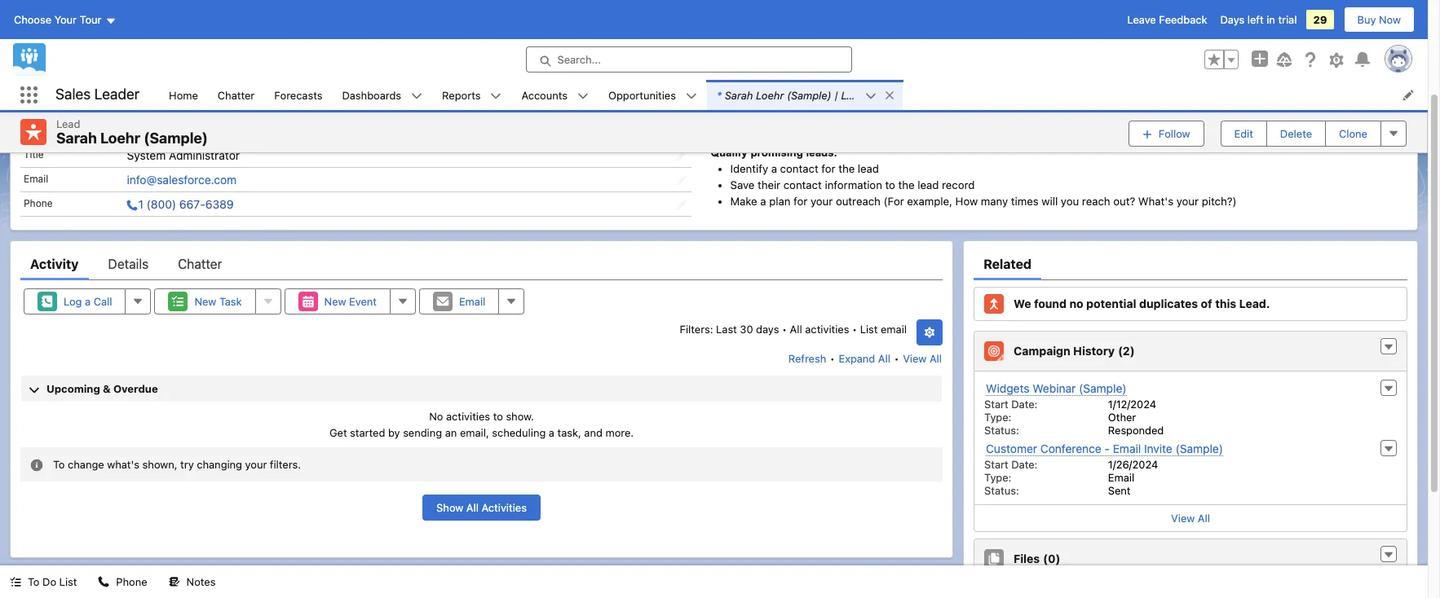 Task type: vqa. For each thing, say whether or not it's contained in the screenshot.
left your
yes



Task type: locate. For each thing, give the bounding box(es) containing it.
lead image
[[20, 119, 46, 145]]

status: for customer conference - email invite (sample)
[[985, 485, 1019, 498]]

text default image for notes
[[169, 577, 180, 588]]

save
[[730, 179, 755, 192]]

tab list
[[20, 248, 943, 281]]

email
[[24, 173, 48, 185], [459, 295, 486, 308], [1113, 442, 1141, 456], [1108, 472, 1135, 485]]

status: for widgets webinar (sample)
[[985, 424, 1019, 437]]

•
[[782, 323, 787, 336], [852, 323, 857, 336], [830, 353, 835, 366], [894, 353, 899, 366]]

&
[[103, 383, 111, 396]]

new left the event
[[324, 295, 346, 308]]

0 vertical spatial lead
[[858, 162, 879, 176]]

refresh button
[[788, 346, 827, 372]]

other
[[1108, 411, 1136, 424]]

chatter link up the new task button
[[178, 248, 222, 281]]

phone
[[24, 198, 53, 210], [116, 576, 147, 589]]

1 (800) 667-6389 link
[[127, 198, 234, 212]]

date: down 'customer'
[[1012, 459, 1038, 472]]

0 horizontal spatial the
[[839, 162, 855, 176]]

• up expand
[[852, 323, 857, 336]]

call
[[94, 295, 112, 308]]

0 horizontal spatial loehr
[[100, 130, 140, 147]]

1 horizontal spatial for
[[794, 195, 808, 208]]

text default image
[[411, 90, 423, 102], [1383, 342, 1395, 354]]

chatter link
[[208, 80, 264, 110], [178, 248, 222, 281]]

0 horizontal spatial to
[[493, 410, 503, 423]]

status: up 'customer'
[[985, 424, 1019, 437]]

1 vertical spatial date:
[[1012, 459, 1038, 472]]

edit inside button
[[1235, 127, 1254, 140]]

1 date: from the top
[[1012, 398, 1038, 411]]

list left the email
[[860, 323, 878, 336]]

delete
[[1281, 127, 1313, 140]]

lead down sales
[[56, 117, 80, 131]]

lead up the example,
[[918, 179, 939, 192]]

1 vertical spatial lead
[[56, 117, 80, 131]]

1 horizontal spatial phone
[[116, 576, 147, 589]]

start date: down widgets
[[985, 398, 1038, 411]]

text default image inside the to do list button
[[10, 577, 21, 588]]

your left filters.
[[245, 458, 267, 471]]

sarah inside lead sarah loehr (sample)
[[56, 130, 97, 147]]

0 vertical spatial to
[[53, 458, 65, 471]]

to left do
[[28, 576, 40, 589]]

list
[[860, 323, 878, 336], [59, 576, 77, 589]]

1 vertical spatial chatter link
[[178, 248, 222, 281]]

1 vertical spatial for
[[822, 162, 836, 176]]

phone down title
[[24, 198, 53, 210]]

for up promising
[[767, 117, 783, 131]]

0 vertical spatial lead
[[841, 89, 865, 102]]

lead.
[[1240, 297, 1270, 311]]

1 start from the top
[[985, 398, 1009, 411]]

sarah inside list item
[[725, 89, 753, 102]]

forecasts link
[[264, 80, 332, 110]]

files
[[1014, 553, 1040, 566]]

1 new from the left
[[195, 295, 216, 308]]

what's
[[1139, 195, 1174, 208]]

1 vertical spatial activities
[[446, 410, 490, 423]]

email button
[[419, 289, 499, 315]]

to
[[53, 458, 65, 471], [28, 576, 40, 589]]

(sample) up system administrator
[[144, 130, 208, 147]]

edit
[[682, 119, 701, 131], [1235, 127, 1254, 140]]

event
[[349, 295, 377, 308]]

1 horizontal spatial loehr
[[756, 89, 784, 102]]

to up the (for
[[885, 179, 896, 192]]

chatter right home
[[218, 89, 255, 102]]

1 horizontal spatial to
[[53, 458, 65, 471]]

1 horizontal spatial view
[[1171, 512, 1195, 525]]

reports link
[[432, 80, 491, 110]]

0 vertical spatial chatter
[[218, 89, 255, 102]]

1 horizontal spatial text default image
[[1383, 342, 1395, 354]]

2 new from the left
[[324, 295, 346, 308]]

0 vertical spatial date:
[[1012, 398, 1038, 411]]

1 horizontal spatial list
[[860, 323, 878, 336]]

guidance
[[711, 117, 764, 131]]

activities up "refresh" button
[[805, 323, 850, 336]]

loehr up system
[[100, 130, 140, 147]]

info@salesforce.com
[[127, 173, 237, 187]]

started
[[350, 426, 385, 439]]

list right do
[[59, 576, 77, 589]]

phone left notes button
[[116, 576, 147, 589]]

text default image inside to change what's shown, try changing your filters. status
[[30, 459, 43, 472]]

for down leads.
[[822, 162, 836, 176]]

view down the email
[[903, 353, 927, 366]]

activity link
[[30, 248, 79, 281]]

the up information
[[839, 162, 855, 176]]

1
[[138, 198, 143, 211]]

1 start date: from the top
[[985, 398, 1038, 411]]

-
[[1105, 442, 1110, 456]]

scheduling
[[492, 426, 546, 439]]

1 vertical spatial to
[[28, 576, 40, 589]]

2 vertical spatial for
[[794, 195, 808, 208]]

0 vertical spatial status:
[[985, 424, 1019, 437]]

text default image
[[884, 90, 896, 101], [30, 459, 43, 472], [1383, 550, 1395, 562], [10, 577, 21, 588], [98, 577, 110, 588], [169, 577, 180, 588]]

0 horizontal spatial new
[[195, 295, 216, 308]]

0 vertical spatial for
[[767, 117, 783, 131]]

|
[[835, 89, 838, 102]]

1 vertical spatial list
[[59, 576, 77, 589]]

1 vertical spatial phone
[[116, 576, 147, 589]]

to inside button
[[28, 576, 40, 589]]

type: for customer conference - email invite (sample)
[[985, 472, 1012, 485]]

tab list containing activity
[[20, 248, 943, 281]]

0 horizontal spatial view all link
[[902, 346, 943, 372]]

1 vertical spatial start date:
[[985, 459, 1038, 472]]

0 horizontal spatial edit
[[682, 119, 701, 131]]

view inside related tab panel
[[1171, 512, 1195, 525]]

1 horizontal spatial sarah
[[725, 89, 753, 102]]

type:
[[985, 411, 1012, 424], [985, 472, 1012, 485]]

0 horizontal spatial activities
[[446, 410, 490, 423]]

a left task,
[[549, 426, 555, 439]]

task,
[[558, 426, 581, 439]]

administrator
[[169, 149, 240, 162]]

activity
[[30, 257, 79, 272]]

• right the days
[[782, 323, 787, 336]]

contact up the plan
[[784, 179, 822, 192]]

chatter up the new task button
[[178, 257, 222, 272]]

filters.
[[270, 458, 301, 471]]

edit left guidance
[[682, 119, 701, 131]]

fields
[[44, 117, 78, 131]]

0 horizontal spatial list
[[59, 576, 77, 589]]

view all link down sent
[[975, 505, 1407, 532]]

1 vertical spatial view all link
[[975, 505, 1407, 532]]

1 vertical spatial start
[[985, 459, 1009, 472]]

edit for 'edit' button
[[1235, 127, 1254, 140]]

contact
[[780, 162, 819, 176], [784, 179, 822, 192]]

1 vertical spatial chatter
[[178, 257, 222, 272]]

edit button
[[1221, 121, 1268, 147]]

1 vertical spatial type:
[[985, 472, 1012, 485]]

activities up the 'email,' on the bottom of the page
[[446, 410, 490, 423]]

sales leader
[[55, 86, 140, 103]]

0 vertical spatial sarah
[[725, 89, 753, 102]]

contact down leads.
[[780, 162, 819, 176]]

loehr for sarah loehr (sample)
[[100, 130, 140, 147]]

lead right |
[[841, 89, 865, 102]]

view all
[[1171, 512, 1210, 525]]

type: down 'customer'
[[985, 472, 1012, 485]]

2 start from the top
[[985, 459, 1009, 472]]

0 vertical spatial text default image
[[411, 90, 423, 102]]

chatter inside tab list
[[178, 257, 222, 272]]

1 vertical spatial text default image
[[1383, 342, 1395, 354]]

clone
[[1339, 127, 1368, 140]]

0 horizontal spatial for
[[767, 117, 783, 131]]

1 vertical spatial lead
[[918, 179, 939, 192]]

to for to change what's shown, try changing your filters.
[[53, 458, 65, 471]]

loehr inside lead sarah loehr (sample)
[[100, 130, 140, 147]]

text default image inside phone button
[[98, 577, 110, 588]]

0 vertical spatial loehr
[[756, 89, 784, 102]]

search...
[[558, 53, 601, 66]]

1 (800) 667-6389
[[138, 198, 234, 211]]

to inside status
[[53, 458, 65, 471]]

the
[[839, 162, 855, 176], [899, 179, 915, 192]]

0 vertical spatial list
[[860, 323, 878, 336]]

to left the show.
[[493, 410, 503, 423]]

1 horizontal spatial the
[[899, 179, 915, 192]]

text default image inside related tab panel
[[1383, 342, 1395, 354]]

0 vertical spatial contact
[[780, 162, 819, 176]]

1 horizontal spatial to
[[885, 179, 896, 192]]

your down information
[[811, 195, 833, 208]]

0 horizontal spatial your
[[245, 458, 267, 471]]

leave feedback
[[1128, 13, 1208, 26]]

start for widgets webinar (sample)
[[985, 398, 1009, 411]]

to left change
[[53, 458, 65, 471]]

start down 'customer'
[[985, 459, 1009, 472]]

1 horizontal spatial edit
[[1235, 127, 1254, 140]]

loehr up guidance for success
[[756, 89, 784, 102]]

0 horizontal spatial sarah
[[56, 130, 97, 147]]

chatter link right home
[[208, 80, 264, 110]]

campaign
[[1014, 345, 1071, 358]]

the up the (for
[[899, 179, 915, 192]]

view
[[903, 353, 927, 366], [1171, 512, 1195, 525]]

2 status: from the top
[[985, 485, 1019, 498]]

2 start date: from the top
[[985, 459, 1038, 472]]

status:
[[985, 424, 1019, 437], [985, 485, 1019, 498]]

2 type: from the top
[[985, 472, 1012, 485]]

start
[[985, 398, 1009, 411], [985, 459, 1009, 472]]

how
[[956, 195, 978, 208]]

tour
[[80, 13, 102, 26]]

(sample) left |
[[787, 89, 832, 102]]

0 horizontal spatial text default image
[[411, 90, 423, 102]]

sarah right lead icon
[[56, 130, 97, 147]]

start date: down 'customer'
[[985, 459, 1038, 472]]

mark as current status
[[1266, 92, 1380, 105]]

type: down widgets
[[985, 411, 1012, 424]]

date: down widgets
[[1012, 398, 1038, 411]]

start down widgets
[[985, 398, 1009, 411]]

1 vertical spatial status:
[[985, 485, 1019, 498]]

for right the plan
[[794, 195, 808, 208]]

1/12/2024
[[1108, 398, 1157, 411]]

lead up information
[[858, 162, 879, 176]]

make
[[730, 195, 758, 208]]

text default image inside notes button
[[169, 577, 180, 588]]

1 horizontal spatial lead
[[918, 179, 939, 192]]

0 vertical spatial chatter link
[[208, 80, 264, 110]]

search... button
[[526, 46, 852, 73]]

0 horizontal spatial to
[[28, 576, 40, 589]]

0 vertical spatial start
[[985, 398, 1009, 411]]

to inside no activities to show. get started by sending an email, scheduling a task, and more.
[[493, 410, 503, 423]]

email
[[881, 323, 907, 336]]

list item
[[707, 80, 903, 110]]

last
[[716, 323, 737, 336]]

0 vertical spatial view all link
[[902, 346, 943, 372]]

accounts link
[[512, 80, 578, 110]]

to inside qualify promising leads. identify a contact for the lead save their contact information to the lead record make a plan for your outreach (for example, how many times will you reach out? what's your pitch?)
[[885, 179, 896, 192]]

system administrator
[[127, 149, 240, 162]]

6389
[[205, 198, 234, 211]]

log
[[64, 295, 82, 308]]

1 horizontal spatial new
[[324, 295, 346, 308]]

more.
[[606, 426, 634, 439]]

0 vertical spatial to
[[885, 179, 896, 192]]

0 vertical spatial start date:
[[985, 398, 1038, 411]]

1 vertical spatial view
[[1171, 512, 1195, 525]]

new for new event
[[324, 295, 346, 308]]

your left pitch?)
[[1177, 195, 1199, 208]]

sarah right *
[[725, 89, 753, 102]]

a inside button
[[85, 295, 91, 308]]

0 horizontal spatial view
[[903, 353, 927, 366]]

1 vertical spatial sarah
[[56, 130, 97, 147]]

edit for edit "link"
[[682, 119, 701, 131]]

1 vertical spatial loehr
[[100, 130, 140, 147]]

0 horizontal spatial lead
[[56, 117, 80, 131]]

1 status: from the top
[[985, 424, 1019, 437]]

a right the log
[[85, 295, 91, 308]]

group
[[1205, 50, 1239, 69]]

overdue
[[113, 383, 158, 396]]

activities
[[805, 323, 850, 336], [446, 410, 490, 423]]

edit left delete button
[[1235, 127, 1254, 140]]

status: down 'customer'
[[985, 485, 1019, 498]]

list
[[159, 80, 1428, 110]]

refresh
[[789, 353, 827, 366]]

view down 'invite' at right
[[1171, 512, 1195, 525]]

0 horizontal spatial phone
[[24, 198, 53, 210]]

lead
[[858, 162, 879, 176], [918, 179, 939, 192]]

text default image inside dashboards "list item"
[[411, 90, 423, 102]]

new left 'task'
[[195, 295, 216, 308]]

path options list box
[[56, 85, 1219, 111]]

view all link down the email
[[902, 346, 943, 372]]

0 vertical spatial type:
[[985, 411, 1012, 424]]

notes
[[186, 576, 216, 589]]

2 date: from the top
[[1012, 459, 1038, 472]]

info@salesforce.com link
[[127, 173, 237, 187]]

1 horizontal spatial activities
[[805, 323, 850, 336]]

key
[[20, 117, 41, 131]]

your inside status
[[245, 458, 267, 471]]

do
[[42, 576, 56, 589]]

upcoming
[[46, 383, 100, 396]]

1 type: from the top
[[985, 411, 1012, 424]]

1 vertical spatial to
[[493, 410, 503, 423]]

date:
[[1012, 398, 1038, 411], [1012, 459, 1038, 472]]

lead sarah loehr (sample)
[[56, 117, 208, 147]]



Task type: describe. For each thing, give the bounding box(es) containing it.
a left the plan
[[760, 195, 766, 208]]

start date: for customer
[[985, 459, 1038, 472]]

widgets webinar (sample)
[[986, 382, 1127, 396]]

activities inside no activities to show. get started by sending an email, scheduling a task, and more.
[[446, 410, 490, 423]]

upcoming & overdue
[[46, 383, 158, 396]]

text default image inside related tab panel
[[1383, 550, 1395, 562]]

lead inside lead sarah loehr (sample)
[[56, 117, 80, 131]]

(sample) right 'invite' at right
[[1176, 442, 1224, 456]]

notes button
[[159, 566, 225, 599]]

text default image for to change what's shown, try changing your filters.
[[30, 459, 43, 472]]

(sample) inside list item
[[787, 89, 832, 102]]

webinar
[[1033, 382, 1076, 396]]

upcoming & overdue button
[[21, 376, 942, 402]]

0 vertical spatial activities
[[805, 323, 850, 336]]

related tab panel
[[974, 281, 1408, 599]]

* sarah loehr (sample) | lead
[[717, 89, 865, 102]]

opportunities link
[[599, 80, 686, 110]]

try
[[180, 458, 194, 471]]

left
[[1248, 13, 1264, 26]]

to do list button
[[0, 566, 87, 599]]

0 horizontal spatial lead
[[858, 162, 879, 176]]

get
[[329, 426, 347, 439]]

to do list
[[28, 576, 77, 589]]

no activities to show. get started by sending an email, scheduling a task, and more.
[[329, 410, 634, 439]]

new event button
[[284, 289, 391, 315]]

(800)
[[146, 198, 176, 211]]

details
[[108, 257, 149, 272]]

phone inside button
[[116, 576, 147, 589]]

edit link
[[682, 118, 701, 131]]

and
[[584, 426, 603, 439]]

sarah for sarah loehr (sample)
[[56, 130, 97, 147]]

0 vertical spatial phone
[[24, 198, 53, 210]]

sales
[[55, 86, 91, 103]]

opportunities list item
[[599, 80, 707, 110]]

a down promising
[[771, 162, 777, 176]]

pitch?)
[[1202, 195, 1237, 208]]

sent
[[1108, 485, 1131, 498]]

of
[[1201, 297, 1213, 311]]

example,
[[907, 195, 953, 208]]

start for customer conference - email invite (sample)
[[985, 459, 1009, 472]]

qualify
[[711, 147, 748, 159]]

status
[[1348, 92, 1380, 105]]

1 vertical spatial the
[[899, 179, 915, 192]]

date: for widgets
[[1012, 398, 1038, 411]]

no
[[1070, 297, 1084, 311]]

filters: last 30 days • all activities • list email
[[680, 323, 907, 336]]

sarah for sarah loehr (sample) | lead
[[725, 89, 753, 102]]

(sample) inside lead sarah loehr (sample)
[[144, 130, 208, 147]]

clone button
[[1326, 121, 1382, 147]]

task
[[219, 295, 242, 308]]

dashboards
[[342, 89, 401, 102]]

promising
[[751, 147, 803, 159]]

29
[[1314, 13, 1328, 26]]

list item containing *
[[707, 80, 903, 110]]

all inside button
[[466, 501, 479, 515]]

2 horizontal spatial your
[[1177, 195, 1199, 208]]

an
[[445, 426, 457, 439]]

reach
[[1082, 195, 1111, 208]]

all inside related tab panel
[[1198, 512, 1210, 525]]

responded
[[1108, 424, 1164, 437]]

to for to do list
[[28, 576, 40, 589]]

refresh • expand all • view all
[[789, 353, 942, 366]]

what's
[[107, 458, 140, 471]]

date: for customer
[[1012, 459, 1038, 472]]

show all activities
[[437, 501, 527, 515]]

reports
[[442, 89, 481, 102]]

• left expand
[[830, 353, 835, 366]]

30
[[740, 323, 753, 336]]

feedback
[[1159, 13, 1208, 26]]

to change what's shown, try changing your filters. status
[[20, 448, 943, 482]]

widgets webinar (sample) link
[[986, 382, 1127, 397]]

text default image for phone
[[98, 577, 110, 588]]

1 horizontal spatial your
[[811, 195, 833, 208]]

list containing home
[[159, 80, 1428, 110]]

list inside the to do list button
[[59, 576, 77, 589]]

reports list item
[[432, 80, 512, 110]]

show all activities button
[[423, 495, 541, 521]]

we found no potential duplicates of this lead.
[[1014, 297, 1270, 311]]

email,
[[460, 426, 489, 439]]

accounts
[[522, 89, 568, 102]]

1 horizontal spatial view all link
[[975, 505, 1407, 532]]

loehr for sarah loehr (sample) | lead
[[756, 89, 784, 102]]

(sample) up 1/12/2024
[[1079, 382, 1127, 396]]

start date: for widgets
[[985, 398, 1038, 411]]

home
[[169, 89, 198, 102]]

activities
[[482, 501, 527, 515]]

home link
[[159, 80, 208, 110]]

accounts list item
[[512, 80, 599, 110]]

this
[[1216, 297, 1237, 311]]

a inside no activities to show. get started by sending an email, scheduling a task, and more.
[[549, 426, 555, 439]]

type: for widgets webinar (sample)
[[985, 411, 1012, 424]]

widgets
[[986, 382, 1030, 396]]

log a call
[[64, 295, 112, 308]]

phone button
[[88, 566, 157, 599]]

qualify promising leads. identify a contact for the lead save their contact information to the lead record make a plan for your outreach (for example, how many times will you reach out? what's your pitch?)
[[711, 147, 1237, 208]]

current
[[1308, 92, 1345, 105]]

1 vertical spatial contact
[[784, 179, 822, 192]]

leave feedback link
[[1128, 13, 1208, 26]]

to change what's shown, try changing your filters.
[[53, 458, 301, 471]]

system
[[127, 149, 166, 162]]

choose your tour button
[[13, 7, 117, 33]]

shown,
[[142, 458, 177, 471]]

(for
[[884, 195, 904, 208]]

new event
[[324, 295, 377, 308]]

times
[[1011, 195, 1039, 208]]

trial
[[1279, 13, 1297, 26]]

new task button
[[155, 289, 256, 315]]

choose
[[14, 13, 51, 26]]

2 horizontal spatial for
[[822, 162, 836, 176]]

1 horizontal spatial lead
[[841, 89, 865, 102]]

related link
[[984, 248, 1032, 281]]

new for new task
[[195, 295, 216, 308]]

leads.
[[806, 147, 837, 159]]

dashboards list item
[[332, 80, 432, 110]]

• down the email
[[894, 353, 899, 366]]

email inside button
[[459, 295, 486, 308]]

filters:
[[680, 323, 713, 336]]

conference
[[1041, 442, 1102, 456]]

buy
[[1358, 13, 1377, 26]]

sending
[[403, 426, 442, 439]]

many
[[981, 195, 1008, 208]]

days
[[1221, 13, 1245, 26]]

log a call button
[[24, 289, 126, 315]]

(2)
[[1118, 345, 1135, 358]]

0 vertical spatial the
[[839, 162, 855, 176]]

0 vertical spatial view
[[903, 353, 927, 366]]

text default image for to do list
[[10, 577, 21, 588]]

files (0)
[[1014, 553, 1061, 566]]

1/26/2024
[[1108, 459, 1159, 472]]

found
[[1034, 297, 1067, 311]]

customer conference - email invite (sample) link
[[986, 442, 1224, 457]]

show
[[437, 501, 464, 515]]



